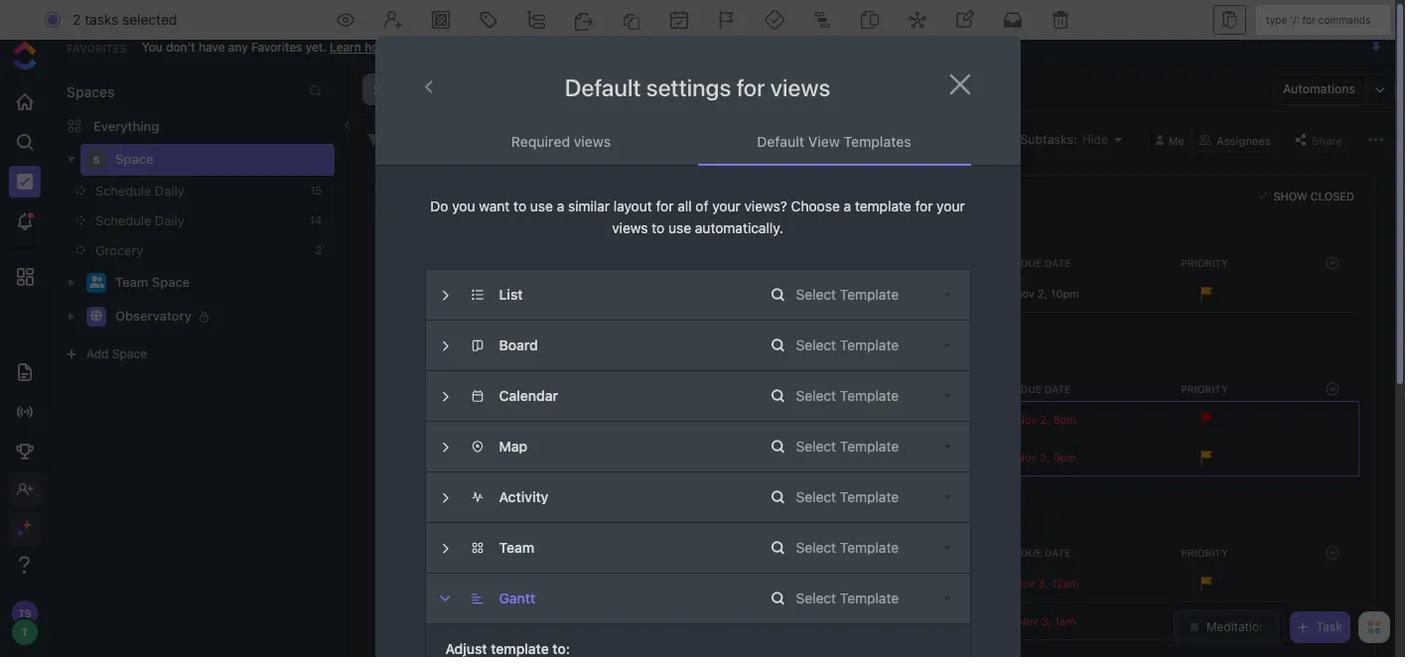 Task type: describe. For each thing, give the bounding box(es) containing it.
grocery link
[[76, 235, 302, 265]]

marketing
[[494, 576, 556, 592]]

select for gantt
[[796, 590, 836, 607]]

select template button for map
[[771, 422, 970, 472]]

team for team
[[499, 539, 534, 556]]

dismiss
[[687, 41, 731, 54]]

select for map
[[796, 438, 836, 455]]

space down the everything
[[115, 151, 153, 167]]

daily for 14
[[155, 213, 184, 228]]

have
[[199, 39, 225, 54]]

14
[[310, 214, 322, 226]]

1 vertical spatial all
[[492, 450, 506, 466]]

required
[[511, 133, 570, 150]]

select template button for team
[[771, 523, 970, 573]]

views inside the do you want to use a similar layout for all of your views? choose a template for your views to use automatically.
[[612, 219, 648, 236]]

gantt
[[499, 590, 536, 607]]

1 a from the left
[[557, 198, 564, 215]]

show closed
[[1274, 189, 1355, 202]]

show
[[1274, 189, 1308, 202]]

0 vertical spatial board
[[570, 84, 606, 100]]

schedule daily for 15
[[95, 183, 184, 199]]

hide this link
[[484, 39, 532, 54]]

add
[[86, 347, 109, 361]]

type '/' for commands field
[[1256, 5, 1390, 35]]

schedule for 14
[[95, 213, 151, 228]]

2 vertical spatial task
[[459, 483, 481, 496]]

team for team space
[[115, 274, 148, 290]]

to right how
[[391, 39, 402, 54]]

lunch 🍗
[[449, 613, 508, 629]]

spaces
[[67, 83, 115, 100]]

template for activity
[[840, 489, 899, 505]]

check
[[449, 450, 488, 466]]

do team check-ins ⚒️
[[449, 286, 586, 302]]

lunch
[[449, 613, 487, 629]]

share button
[[1289, 128, 1349, 151]]

select for team
[[796, 539, 836, 556]]

0 vertical spatial new
[[550, 203, 576, 216]]

to left the office
[[490, 412, 502, 428]]

select template button for list
[[771, 270, 970, 320]]

space button
[[394, 68, 449, 111]]

template for list
[[840, 286, 899, 303]]

15
[[310, 184, 322, 197]]

similar
[[568, 198, 610, 215]]

🍗
[[491, 613, 508, 629]]

share
[[1312, 134, 1343, 146]]

team
[[470, 286, 501, 302]]

assignees button
[[1193, 128, 1279, 151]]

hide
[[855, 6, 885, 23]]

show closed button
[[1254, 186, 1360, 206]]

0 vertical spatial +
[[540, 203, 547, 216]]

office
[[506, 412, 541, 428]]

1 your from the left
[[712, 198, 741, 215]]

check all communication channels ⚒️
[[449, 450, 684, 466]]

space right add in the bottom left of the page
[[112, 347, 147, 361]]

create
[[449, 576, 490, 592]]

team space
[[115, 274, 190, 290]]

choose
[[791, 198, 840, 215]]

0 horizontal spatial favorites
[[67, 41, 127, 54]]

team space link
[[115, 267, 322, 299]]

.
[[532, 39, 535, 54]]

1 vertical spatial task
[[459, 320, 481, 332]]

2 vertical spatial + new task
[[423, 483, 481, 496]]

globe image
[[90, 310, 102, 322]]

you for do you want to use a similar layout for all of your views? choose a template for your views to use automatically.
[[452, 198, 475, 215]]

space down grocery link
[[152, 274, 190, 290]]

create marketing designs ⚒️
[[449, 576, 628, 592]]

automations button
[[1273, 74, 1365, 104]]

grocery
[[95, 242, 143, 258]]

travel to office 🚘
[[449, 412, 562, 428]]

any
[[228, 39, 248, 54]]

observatory
[[115, 308, 192, 324]]

me
[[1169, 134, 1185, 146]]

schedule daily link for 15
[[76, 176, 302, 206]]

channels
[[608, 450, 664, 466]]

templates
[[844, 133, 911, 150]]

do for do team check-ins ⚒️
[[449, 286, 466, 302]]

you
[[142, 39, 163, 54]]

create marketing designs ⚒️ link
[[444, 567, 803, 601]]

do for do you want to enable browser notifications? enable hide this
[[492, 6, 510, 23]]

everything link
[[51, 110, 347, 142]]

space link
[[115, 144, 322, 176]]

0 horizontal spatial for
[[656, 198, 674, 215]]

0 vertical spatial task
[[579, 203, 607, 216]]

all inside the do you want to use a similar layout for all of your views? choose a template for your views to use automatically.
[[678, 198, 692, 215]]

do you want to enable browser notifications? enable hide this
[[492, 6, 913, 23]]

select template button for gantt
[[771, 574, 970, 624]]

designs
[[559, 576, 608, 592]]

default for default settings for views
[[565, 73, 641, 101]]

want for use
[[479, 198, 510, 215]]

schedule daily for 14
[[95, 213, 184, 228]]

1 horizontal spatial favorites
[[251, 39, 302, 54]]

template for board
[[840, 337, 899, 354]]

views?
[[744, 198, 787, 215]]

learn
[[330, 39, 361, 54]]

map
[[499, 438, 527, 455]]

template
[[855, 198, 911, 215]]

observatory link
[[115, 301, 322, 333]]

yet.
[[306, 39, 326, 54]]

select template for gantt
[[796, 590, 899, 607]]

add space
[[86, 347, 147, 361]]

one
[[444, 39, 465, 54]]

2 for 2
[[315, 243, 322, 256]]

1 vertical spatial views
[[574, 133, 611, 150]]

2 for 2 tasks selected
[[73, 11, 81, 28]]

board link
[[570, 75, 614, 113]]

automations
[[1283, 81, 1356, 96]]

default settings for views dialog
[[375, 36, 1020, 657]]

2 a from the left
[[844, 198, 851, 215]]

1 vertical spatial + new task
[[423, 320, 481, 332]]

schedule daily link for 14
[[76, 206, 302, 235]]

settings
[[646, 73, 731, 101]]

you don't have any favorites yet. learn how to create one or hide this .
[[142, 39, 535, 54]]

task
[[1316, 620, 1343, 635]]

Search tasks... text field
[[404, 126, 569, 153]]

travel to office 🚘 link
[[444, 403, 803, 437]]

default settings for views
[[565, 73, 831, 101]]



Task type: locate. For each thing, give the bounding box(es) containing it.
select
[[796, 286, 836, 303], [796, 337, 836, 354], [796, 387, 836, 404], [796, 438, 836, 455], [796, 489, 836, 505], [796, 539, 836, 556], [796, 590, 836, 607]]

task down team
[[459, 320, 481, 332]]

new right the list info image on the top left of page
[[550, 203, 576, 216]]

1 template from the top
[[840, 286, 899, 303]]

0 horizontal spatial want
[[479, 198, 510, 215]]

2 tasks selected
[[73, 11, 177, 28]]

want left the list info image on the top left of page
[[479, 198, 510, 215]]

1 horizontal spatial your
[[937, 198, 965, 215]]

0 horizontal spatial views
[[574, 133, 611, 150]]

use right the list info image on the top left of page
[[530, 198, 553, 215]]

you up .
[[514, 6, 538, 23]]

select for activity
[[796, 489, 836, 505]]

a right choose
[[844, 198, 851, 215]]

for
[[736, 73, 765, 101], [656, 198, 674, 215], [915, 198, 933, 215]]

3 select template from the top
[[796, 387, 899, 404]]

you for do you want to enable browser notifications? enable hide this
[[514, 6, 538, 23]]

for right layout on the top of the page
[[656, 198, 674, 215]]

automatically.
[[695, 219, 783, 236]]

1 schedule daily link from the top
[[76, 176, 302, 206]]

⚒️ right designs
[[612, 576, 628, 592]]

2 down 14
[[315, 243, 322, 256]]

you
[[514, 6, 538, 23], [452, 198, 475, 215]]

learn how to create one link
[[330, 39, 465, 54]]

+ new task down check
[[423, 483, 481, 496]]

0 horizontal spatial all
[[492, 450, 506, 466]]

select template for list
[[796, 286, 899, 303]]

views down board link
[[574, 133, 611, 150]]

1 horizontal spatial all
[[678, 198, 692, 215]]

create
[[406, 39, 441, 54]]

to left 'enable'
[[577, 6, 590, 23]]

1 vertical spatial +
[[423, 320, 430, 332]]

2 schedule daily link from the top
[[76, 206, 302, 235]]

7 select template button from the top
[[771, 574, 970, 624]]

this right hide
[[511, 39, 532, 54]]

6 select template button from the top
[[771, 523, 970, 573]]

1 horizontal spatial want
[[541, 6, 573, 23]]

0 vertical spatial this
[[889, 6, 913, 23]]

0 horizontal spatial do
[[430, 198, 448, 215]]

space inside button
[[402, 80, 449, 98]]

0 horizontal spatial 2
[[73, 11, 81, 28]]

want inside the do you want to use a similar layout for all of your views? choose a template for your views to use automatically.
[[479, 198, 510, 215]]

schedule daily
[[95, 183, 184, 199], [393, 184, 472, 197], [95, 213, 184, 228]]

how
[[365, 39, 388, 54]]

4 select template button from the top
[[771, 422, 970, 472]]

view
[[808, 133, 840, 150]]

1 vertical spatial do
[[430, 198, 448, 215]]

select template for team
[[796, 539, 899, 556]]

0 vertical spatial team
[[115, 274, 148, 290]]

6 select template from the top
[[796, 539, 899, 556]]

lunch 🍗 link
[[444, 605, 803, 638]]

template for gantt
[[840, 590, 899, 607]]

views up the view
[[770, 73, 831, 101]]

0 vertical spatial all
[[678, 198, 692, 215]]

select template button for calendar
[[771, 371, 970, 421]]

do
[[492, 6, 510, 23], [430, 198, 448, 215], [449, 286, 466, 302]]

🚘
[[545, 412, 562, 428]]

select for list
[[796, 286, 836, 303]]

1 horizontal spatial views
[[612, 219, 648, 236]]

of
[[696, 198, 709, 215]]

2 select template button from the top
[[771, 321, 970, 370]]

default
[[565, 73, 641, 101], [757, 133, 804, 150]]

6 template from the top
[[840, 539, 899, 556]]

0 vertical spatial ⚒️
[[569, 286, 586, 302]]

1 horizontal spatial this
[[889, 6, 913, 23]]

2 template from the top
[[840, 337, 899, 354]]

2 vertical spatial do
[[449, 286, 466, 302]]

closed
[[1311, 189, 1355, 202]]

1 horizontal spatial ⚒️
[[612, 576, 628, 592]]

enable
[[801, 6, 845, 23]]

do team check-ins ⚒️ link
[[444, 277, 803, 311]]

to down required
[[514, 198, 526, 215]]

1 vertical spatial this
[[511, 39, 532, 54]]

don't
[[166, 39, 195, 54]]

do inside the do you want to use a similar layout for all of your views? choose a template for your views to use automatically.
[[430, 198, 448, 215]]

select template for activity
[[796, 489, 899, 505]]

1 vertical spatial team
[[499, 539, 534, 556]]

all left of
[[678, 198, 692, 215]]

⚒️ right "ins"
[[569, 286, 586, 302]]

0 horizontal spatial default
[[565, 73, 641, 101]]

1 horizontal spatial a
[[844, 198, 851, 215]]

everything
[[93, 118, 159, 134]]

3 select from the top
[[796, 387, 836, 404]]

1 horizontal spatial use
[[668, 219, 691, 236]]

schedule
[[95, 183, 151, 199], [393, 184, 443, 197], [95, 213, 151, 228]]

template for calendar
[[840, 387, 899, 404]]

0 horizontal spatial you
[[452, 198, 475, 215]]

2 left the tasks
[[73, 11, 81, 28]]

space
[[402, 80, 449, 98], [115, 151, 153, 167], [152, 274, 190, 290], [112, 347, 147, 361]]

select template for calendar
[[796, 387, 899, 404]]

2 vertical spatial +
[[423, 483, 430, 496]]

assignees
[[1217, 134, 1271, 146]]

⚒️ inside the 'check all communication channels ⚒️' link
[[667, 450, 684, 466]]

schedule for 15
[[95, 183, 151, 199]]

a
[[557, 198, 564, 215], [844, 198, 851, 215]]

do left team
[[449, 286, 466, 302]]

new down check
[[433, 483, 456, 496]]

1 horizontal spatial do
[[449, 286, 466, 302]]

0 vertical spatial 2
[[73, 11, 81, 28]]

your
[[712, 198, 741, 215], [937, 198, 965, 215]]

do down search tasks... text field
[[430, 198, 448, 215]]

0 horizontal spatial a
[[557, 198, 564, 215]]

tasks
[[85, 11, 118, 28]]

to down layout on the top of the page
[[652, 219, 665, 236]]

this right hide at the top right
[[889, 6, 913, 23]]

daily for 15
[[155, 183, 184, 199]]

default up "required views"
[[565, 73, 641, 101]]

or
[[469, 39, 480, 54]]

0 vertical spatial want
[[541, 6, 573, 23]]

7 select from the top
[[796, 590, 836, 607]]

2 vertical spatial new
[[433, 483, 456, 496]]

browser
[[641, 6, 695, 23]]

0 horizontal spatial team
[[115, 274, 148, 290]]

select template for board
[[796, 337, 899, 354]]

2 horizontal spatial views
[[770, 73, 831, 101]]

check-
[[505, 286, 548, 302]]

2 your from the left
[[937, 198, 965, 215]]

1 horizontal spatial for
[[736, 73, 765, 101]]

select template button for activity
[[771, 473, 970, 522]]

favorites down the tasks
[[67, 41, 127, 54]]

hide
[[484, 39, 508, 54]]

⚒️ inside the do team check-ins ⚒️ link
[[569, 286, 586, 302]]

your right template
[[937, 198, 965, 215]]

team up marketing
[[499, 539, 534, 556]]

1 horizontal spatial default
[[757, 133, 804, 150]]

5 select template from the top
[[796, 489, 899, 505]]

6 select from the top
[[796, 539, 836, 556]]

you left the list info image on the top left of page
[[452, 198, 475, 215]]

1 horizontal spatial team
[[499, 539, 534, 556]]

5 template from the top
[[840, 489, 899, 505]]

0 vertical spatial views
[[770, 73, 831, 101]]

list info image
[[516, 203, 528, 215]]

you inside the do you want to use a similar layout for all of your views? choose a template for your views to use automatically.
[[452, 198, 475, 215]]

1 vertical spatial ⚒️
[[667, 450, 684, 466]]

a left similar
[[557, 198, 564, 215]]

daily down search tasks... text field
[[446, 184, 472, 197]]

2 select template from the top
[[796, 337, 899, 354]]

0 vertical spatial default
[[565, 73, 641, 101]]

⚒️
[[569, 286, 586, 302], [667, 450, 684, 466], [612, 576, 628, 592]]

ins
[[548, 286, 565, 302]]

+ new task right the list info image on the top left of page
[[540, 203, 607, 216]]

want
[[541, 6, 573, 23], [479, 198, 510, 215]]

this
[[889, 6, 913, 23], [511, 39, 532, 54]]

required views
[[511, 133, 611, 150]]

notifications?
[[698, 6, 787, 23]]

board down list
[[499, 337, 538, 354]]

1 select template button from the top
[[771, 270, 970, 320]]

0 horizontal spatial board
[[499, 337, 538, 354]]

1 horizontal spatial board
[[570, 84, 606, 100]]

calendar
[[499, 387, 558, 404]]

board up "required views"
[[570, 84, 606, 100]]

schedule daily link down "space" link
[[76, 206, 302, 235]]

select template button
[[771, 270, 970, 320], [771, 321, 970, 370], [771, 371, 970, 421], [771, 422, 970, 472], [771, 473, 970, 522], [771, 523, 970, 573], [771, 574, 970, 624]]

all right check
[[492, 450, 506, 466]]

favorites
[[251, 39, 302, 54], [67, 41, 127, 54]]

1 vertical spatial you
[[452, 198, 475, 215]]

4 select template from the top
[[796, 438, 899, 455]]

board
[[570, 84, 606, 100], [499, 337, 538, 354]]

template for team
[[840, 539, 899, 556]]

0 vertical spatial use
[[530, 198, 553, 215]]

2 horizontal spatial for
[[915, 198, 933, 215]]

schedule daily link
[[76, 176, 302, 206], [76, 206, 302, 235]]

space down create
[[402, 80, 449, 98]]

select template
[[796, 286, 899, 303], [796, 337, 899, 354], [796, 387, 899, 404], [796, 438, 899, 455], [796, 489, 899, 505], [796, 539, 899, 556], [796, 590, 899, 607]]

team down grocery
[[115, 274, 148, 290]]

1 vertical spatial board
[[499, 337, 538, 354]]

activity
[[499, 489, 549, 505]]

5 select from the top
[[796, 489, 836, 505]]

team inside default settings for views dialog
[[499, 539, 534, 556]]

1 vertical spatial default
[[757, 133, 804, 150]]

do for do you want to use a similar layout for all of your views? choose a template for your views to use automatically.
[[430, 198, 448, 215]]

daily up grocery link
[[155, 213, 184, 228]]

schedule daily link up grocery link
[[76, 176, 302, 206]]

2 vertical spatial views
[[612, 219, 648, 236]]

2 vertical spatial ⚒️
[[612, 576, 628, 592]]

4 select from the top
[[796, 438, 836, 455]]

1 select template from the top
[[796, 286, 899, 303]]

1 vertical spatial 2
[[315, 243, 322, 256]]

daily
[[155, 183, 184, 199], [446, 184, 472, 197], [155, 213, 184, 228]]

use
[[530, 198, 553, 215], [668, 219, 691, 236]]

for right template
[[915, 198, 933, 215]]

layout
[[614, 198, 652, 215]]

3 template from the top
[[840, 387, 899, 404]]

default view templates
[[757, 133, 911, 150]]

+ new task down team
[[423, 320, 481, 332]]

4 template from the top
[[840, 438, 899, 455]]

daily down "space" link
[[155, 183, 184, 199]]

0 horizontal spatial ⚒️
[[569, 286, 586, 302]]

default left the view
[[757, 133, 804, 150]]

enable
[[594, 6, 638, 23]]

user group image
[[89, 276, 104, 288]]

5 select template button from the top
[[771, 473, 970, 522]]

select for calendar
[[796, 387, 836, 404]]

1 horizontal spatial you
[[514, 6, 538, 23]]

1 vertical spatial use
[[668, 219, 691, 236]]

views down layout on the top of the page
[[612, 219, 648, 236]]

favorites right any in the left top of the page
[[251, 39, 302, 54]]

task down check
[[459, 483, 481, 496]]

0 vertical spatial do
[[492, 6, 510, 23]]

to
[[577, 6, 590, 23], [391, 39, 402, 54], [514, 198, 526, 215], [652, 219, 665, 236], [490, 412, 502, 428]]

0 horizontal spatial your
[[712, 198, 741, 215]]

3 select template button from the top
[[771, 371, 970, 421]]

1 vertical spatial want
[[479, 198, 510, 215]]

team
[[115, 274, 148, 290], [499, 539, 534, 556]]

⚒️ right channels
[[667, 450, 684, 466]]

0 horizontal spatial use
[[530, 198, 553, 215]]

1 horizontal spatial 2
[[315, 243, 322, 256]]

+ new task
[[540, 203, 607, 216], [423, 320, 481, 332], [423, 483, 481, 496]]

0 horizontal spatial this
[[511, 39, 532, 54]]

for right settings
[[736, 73, 765, 101]]

7 select template from the top
[[796, 590, 899, 607]]

2 select from the top
[[796, 337, 836, 354]]

template
[[840, 286, 899, 303], [840, 337, 899, 354], [840, 387, 899, 404], [840, 438, 899, 455], [840, 489, 899, 505], [840, 539, 899, 556], [840, 590, 899, 607]]

select for board
[[796, 337, 836, 354]]

board inside default settings for views dialog
[[499, 337, 538, 354]]

7 template from the top
[[840, 590, 899, 607]]

0 vertical spatial you
[[514, 6, 538, 23]]

list
[[499, 286, 523, 303]]

0 vertical spatial + new task
[[540, 203, 607, 216]]

your right of
[[712, 198, 741, 215]]

me button
[[1148, 128, 1193, 151]]

task
[[579, 203, 607, 216], [459, 320, 481, 332], [459, 483, 481, 496]]

select template button for board
[[771, 321, 970, 370]]

default for default view templates
[[757, 133, 804, 150]]

1 vertical spatial new
[[433, 320, 456, 332]]

2 horizontal spatial do
[[492, 6, 510, 23]]

select template for map
[[796, 438, 899, 455]]

spaces link
[[51, 83, 115, 100]]

⚒️ for check all communication channels ⚒️
[[667, 450, 684, 466]]

task left layout on the top of the page
[[579, 203, 607, 216]]

travel
[[449, 412, 486, 428]]

template for map
[[840, 438, 899, 455]]

⚒️ inside create marketing designs ⚒️ link
[[612, 576, 628, 592]]

do you want to use a similar layout for all of your views? choose a template for your views to use automatically.
[[430, 198, 965, 236]]

want left 'enable'
[[541, 6, 573, 23]]

do up hide
[[492, 6, 510, 23]]

selected
[[122, 11, 177, 28]]

check all communication channels ⚒️ link
[[444, 441, 803, 474]]

new down do team check-ins ⚒️
[[433, 320, 456, 332]]

want for enable
[[541, 6, 573, 23]]

use left automatically. on the top of page
[[668, 219, 691, 236]]

⚒️ for do team check-ins ⚒️
[[569, 286, 586, 302]]

1 select from the top
[[796, 286, 836, 303]]

2
[[73, 11, 81, 28], [315, 243, 322, 256]]

communication
[[509, 450, 605, 466]]

2 horizontal spatial ⚒️
[[667, 450, 684, 466]]



Task type: vqa. For each thing, say whether or not it's contained in the screenshot.
the select template associated with Board
yes



